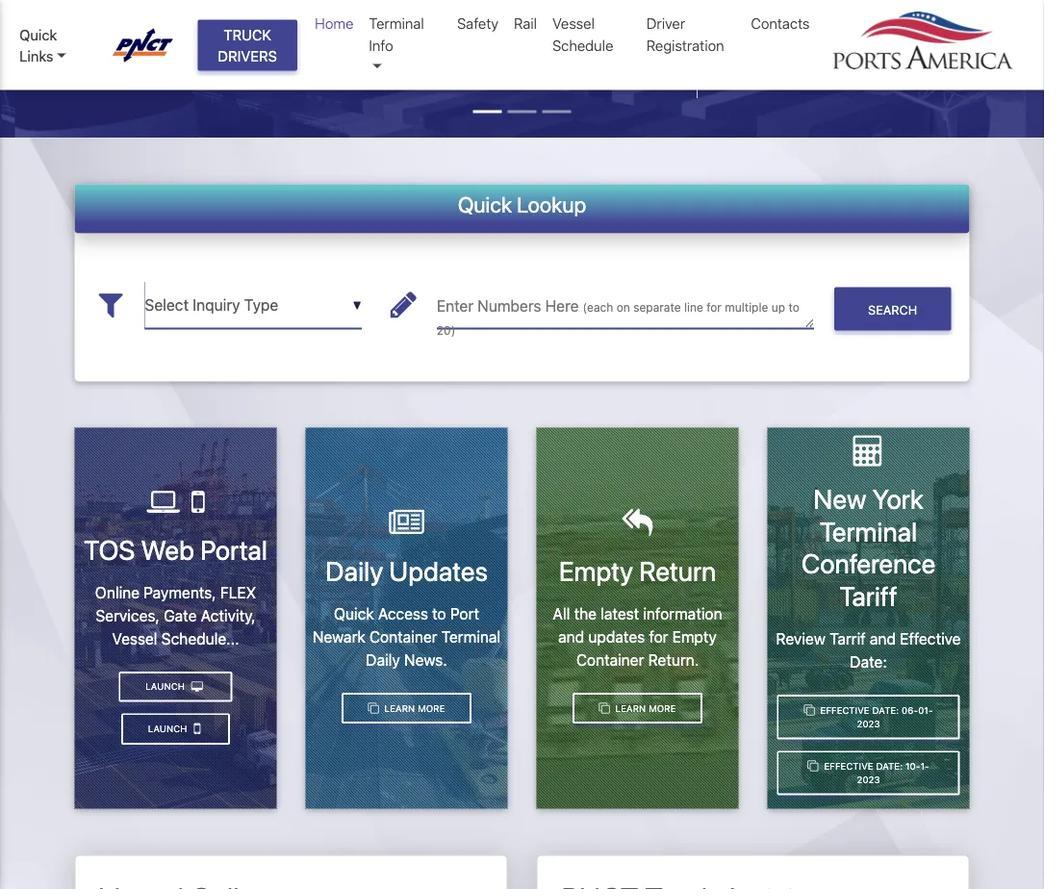 Task type: vqa. For each thing, say whether or not it's contained in the screenshot.
the Daily within the Quick Access to Port Newark Container Terminal Daily News.
yes



Task type: describe. For each thing, give the bounding box(es) containing it.
(each on separate line for multiple up to 20)
[[437, 300, 800, 337]]

vessel inside online payments, flex services, gate activity, vessel schedule...
[[112, 630, 157, 648]]

for inside all the latest information and updates for empty container return.
[[649, 628, 668, 646]]

empty return
[[559, 555, 716, 587]]

contacts
[[751, 15, 810, 32]]

$364 million
[[706, 0, 850, 48]]

all
[[553, 605, 570, 623]]

to inside "quick access to port newark container terminal daily news."
[[432, 605, 446, 623]]

home
[[315, 15, 354, 32]]

vessel inside vessel schedule
[[552, 15, 595, 32]]

quick for access
[[334, 605, 374, 623]]

lookup
[[517, 192, 586, 217]]

enter numbers here
[[437, 296, 583, 314]]

and inside the review tarrif and effective date:
[[870, 630, 896, 648]]

drivers
[[218, 47, 277, 64]]

launch for mobile icon on the bottom left of the page
[[148, 723, 190, 734]]

quick lookup
[[458, 192, 586, 217]]

the
[[574, 605, 597, 623]]

01-
[[918, 704, 933, 715]]

payments,
[[144, 584, 216, 602]]

effective for effective date: 10-1- 2023
[[824, 760, 873, 772]]

review
[[776, 630, 826, 648]]

schedule
[[552, 37, 613, 53]]

tos web portal
[[84, 533, 267, 565]]

1 vertical spatial launch link
[[121, 714, 230, 745]]

effective date: 06-01- 2023 link
[[777, 695, 960, 740]]

desktop image
[[191, 681, 203, 692]]

new york terminal conference tariff
[[801, 483, 936, 612]]

for inside (each on separate line for multiple up to 20)
[[707, 300, 722, 314]]

clone image
[[599, 703, 610, 714]]

rail
[[514, 15, 537, 32]]

more for updates
[[418, 702, 445, 713]]

quick for lookup
[[458, 192, 512, 217]]

truck drivers link
[[198, 19, 297, 70]]

registration
[[647, 37, 724, 53]]

(each
[[583, 300, 613, 314]]

access
[[378, 605, 428, 623]]

container inside "quick access to port newark container terminal daily news."
[[369, 628, 437, 646]]

search
[[868, 302, 917, 317]]

date: for 10-
[[876, 760, 903, 772]]

container inside all the latest information and updates for empty container return.
[[576, 651, 644, 669]]

tarrif
[[830, 630, 866, 648]]

learn for return
[[616, 702, 646, 713]]

launch for desktop image
[[145, 681, 188, 692]]

new
[[814, 483, 867, 515]]

learn more link for updates
[[342, 693, 472, 724]]

quick access to port newark container terminal daily news.
[[313, 605, 501, 669]]

clone image inside effective date: 10-1- 2023 link
[[808, 761, 819, 772]]

updates
[[389, 555, 488, 587]]

search button
[[834, 287, 951, 331]]

effective date: 06-01- 2023
[[818, 704, 933, 729]]

effective date: 10-1- 2023 link
[[777, 751, 960, 796]]

rail link
[[506, 5, 545, 42]]

links
[[19, 47, 53, 64]]

flex
[[220, 584, 256, 602]]

and inside all the latest information and updates for empty container return.
[[558, 628, 584, 646]]

activity,
[[201, 607, 256, 625]]

terminal info link
[[361, 5, 450, 85]]

business
[[559, 57, 620, 76]]

effective inside the review tarrif and effective date:
[[900, 630, 961, 648]]

information
[[643, 605, 722, 623]]

return
[[639, 555, 716, 587]]

welcome to port newmark container terminal image
[[0, 0, 1044, 246]]

$3.25
[[543, 0, 643, 48]]

all the latest information and updates for empty container return.
[[553, 605, 722, 669]]

conference
[[801, 548, 936, 579]]

line
[[684, 300, 703, 314]]

truck drivers
[[218, 26, 277, 64]]

up
[[772, 300, 785, 314]]

tariff
[[840, 580, 898, 612]]

here
[[545, 296, 579, 314]]

safety
[[457, 15, 499, 32]]

20)
[[437, 323, 455, 337]]

separate
[[633, 300, 681, 314]]

learn more for updates
[[382, 702, 445, 713]]

2023 for 06-
[[857, 718, 880, 729]]

on
[[617, 300, 630, 314]]

port
[[450, 605, 479, 623]]

online payments, flex services, gate activity, vessel schedule...
[[95, 584, 256, 648]]



Task type: locate. For each thing, give the bounding box(es) containing it.
0 vertical spatial container
[[369, 628, 437, 646]]

terminal inside 'terminal info' link
[[369, 15, 424, 32]]

0 horizontal spatial to
[[432, 605, 446, 623]]

learn right clone icon on the bottom right of the page
[[616, 702, 646, 713]]

for
[[707, 300, 722, 314], [649, 628, 668, 646]]

online
[[95, 584, 140, 602]]

for up return. at the right of page
[[649, 628, 668, 646]]

terminal info
[[369, 15, 424, 53]]

learn more down news. at the left bottom of the page
[[382, 702, 445, 713]]

business income
[[559, 57, 674, 76]]

date: inside effective date: 06-01- 2023
[[872, 704, 899, 715]]

1 horizontal spatial container
[[576, 651, 644, 669]]

mobile image
[[194, 721, 200, 737]]

to left "port"
[[432, 605, 446, 623]]

updates
[[588, 628, 645, 646]]

daily left news. at the left bottom of the page
[[366, 651, 400, 669]]

container down updates
[[576, 651, 644, 669]]

quick
[[19, 26, 57, 43], [458, 192, 512, 217], [334, 605, 374, 623]]

0 vertical spatial launch link
[[119, 672, 232, 702]]

$3.25 billion
[[543, 0, 690, 48]]

terminal
[[369, 15, 424, 32], [820, 515, 917, 547], [441, 628, 501, 646]]

launch link down desktop image
[[121, 714, 230, 745]]

0 horizontal spatial more
[[418, 702, 445, 713]]

to right up
[[789, 300, 800, 314]]

clone image for daily updates
[[368, 703, 379, 714]]

daily up access
[[325, 555, 383, 587]]

0 vertical spatial vessel
[[552, 15, 595, 32]]

0 vertical spatial terminal
[[369, 15, 424, 32]]

0 vertical spatial launch
[[145, 681, 188, 692]]

2 learn more link from the left
[[573, 693, 703, 724]]

2 vertical spatial terminal
[[441, 628, 501, 646]]

million
[[808, 5, 850, 24]]

clone image inside effective date: 06-01- 2023 link
[[804, 705, 815, 716]]

driver registration link
[[639, 5, 743, 64]]

1 horizontal spatial quick
[[334, 605, 374, 623]]

daily
[[325, 555, 383, 587], [366, 651, 400, 669]]

vessel schedule
[[552, 15, 613, 53]]

2023 down effective date: 06-01- 2023 link
[[857, 774, 880, 785]]

clone image left effective date: 06-01- 2023
[[804, 705, 815, 716]]

0 horizontal spatial learn more link
[[342, 693, 472, 724]]

multiple
[[725, 300, 768, 314]]

learn more for return
[[613, 702, 676, 713]]

terminal up "conference"
[[820, 515, 917, 547]]

clone image for new york terminal conference tariff
[[804, 705, 815, 716]]

2 vertical spatial effective
[[824, 760, 873, 772]]

numbers
[[478, 296, 541, 314]]

1 horizontal spatial learn more
[[613, 702, 676, 713]]

2 vertical spatial date:
[[876, 760, 903, 772]]

quick up newark
[[334, 605, 374, 623]]

newark
[[313, 628, 365, 646]]

vessel schedule link
[[545, 5, 639, 64]]

and down all
[[558, 628, 584, 646]]

enter
[[437, 296, 474, 314]]

latest
[[601, 605, 639, 623]]

daily inside "quick access to port newark container terminal daily news."
[[366, 651, 400, 669]]

return.
[[648, 651, 699, 669]]

1 horizontal spatial terminal
[[441, 628, 501, 646]]

0 vertical spatial empty
[[559, 555, 633, 587]]

0 vertical spatial quick
[[19, 26, 57, 43]]

2 horizontal spatial terminal
[[820, 515, 917, 547]]

date: left 06-
[[872, 704, 899, 715]]

quick left lookup on the top of the page
[[458, 192, 512, 217]]

and right "tarrif"
[[870, 630, 896, 648]]

safety link
[[450, 5, 506, 42]]

terminal inside new york terminal conference tariff
[[820, 515, 917, 547]]

0 horizontal spatial learn more
[[382, 702, 445, 713]]

launch left mobile icon on the bottom left of the page
[[148, 723, 190, 734]]

web
[[141, 533, 194, 565]]

to
[[789, 300, 800, 314], [432, 605, 446, 623]]

0 vertical spatial to
[[789, 300, 800, 314]]

1 vertical spatial container
[[576, 651, 644, 669]]

0 horizontal spatial vessel
[[112, 630, 157, 648]]

1 vertical spatial effective
[[820, 704, 870, 715]]

learn
[[385, 702, 415, 713], [616, 702, 646, 713]]

0 horizontal spatial quick
[[19, 26, 57, 43]]

quick inside "quick access to port newark container terminal daily news."
[[334, 605, 374, 623]]

date: inside effective date: 10-1- 2023
[[876, 760, 903, 772]]

empty
[[559, 555, 633, 587], [672, 628, 717, 646]]

effective down effective date: 06-01- 2023 link
[[824, 760, 873, 772]]

more for return
[[649, 702, 676, 713]]

None text field
[[145, 281, 362, 329], [437, 281, 814, 329], [145, 281, 362, 329], [437, 281, 814, 329]]

2023 inside effective date: 06-01- 2023
[[857, 718, 880, 729]]

daily updates
[[325, 555, 488, 587]]

contacts link
[[743, 5, 818, 42]]

0 horizontal spatial terminal
[[369, 15, 424, 32]]

date: inside the review tarrif and effective date:
[[850, 653, 887, 671]]

york
[[872, 483, 924, 515]]

effective up the 01-
[[900, 630, 961, 648]]

1 vertical spatial date:
[[872, 704, 899, 715]]

1 learn more link from the left
[[342, 693, 472, 724]]

learn for updates
[[385, 702, 415, 713]]

launch left desktop image
[[145, 681, 188, 692]]

1 horizontal spatial empty
[[672, 628, 717, 646]]

2 more from the left
[[649, 702, 676, 713]]

06-
[[902, 704, 918, 715]]

launch link up mobile icon on the bottom left of the page
[[119, 672, 232, 702]]

$364
[[706, 0, 799, 48]]

1 vertical spatial to
[[432, 605, 446, 623]]

2 learn more from the left
[[613, 702, 676, 713]]

0 vertical spatial effective
[[900, 630, 961, 648]]

1 vertical spatial vessel
[[112, 630, 157, 648]]

effective date: 10-1- 2023
[[821, 760, 929, 785]]

for right line
[[707, 300, 722, 314]]

0 vertical spatial daily
[[325, 555, 383, 587]]

container
[[369, 628, 437, 646], [576, 651, 644, 669]]

2 horizontal spatial quick
[[458, 192, 512, 217]]

schedule...
[[161, 630, 239, 648]]

1-
[[920, 760, 929, 772]]

truck
[[224, 26, 271, 43]]

2023 up effective date: 10-1- 2023 link
[[857, 718, 880, 729]]

container down access
[[369, 628, 437, 646]]

news.
[[404, 651, 447, 669]]

1 horizontal spatial to
[[789, 300, 800, 314]]

terminal down "port"
[[441, 628, 501, 646]]

driver registration
[[647, 15, 724, 53]]

learn more link down return. at the right of page
[[573, 693, 703, 724]]

0 horizontal spatial learn
[[385, 702, 415, 713]]

1 vertical spatial launch
[[148, 723, 190, 734]]

services,
[[96, 607, 160, 625]]

1 learn from the left
[[385, 702, 415, 713]]

learn more link for return
[[573, 693, 703, 724]]

2 2023 from the top
[[857, 774, 880, 785]]

learn more
[[382, 702, 445, 713], [613, 702, 676, 713]]

to inside (each on separate line for multiple up to 20)
[[789, 300, 800, 314]]

10-
[[906, 760, 920, 772]]

review tarrif and effective date:
[[776, 630, 961, 671]]

▼
[[353, 299, 362, 312]]

learn more link down news. at the left bottom of the page
[[342, 693, 472, 724]]

0 vertical spatial 2023
[[857, 718, 880, 729]]

1 2023 from the top
[[857, 718, 880, 729]]

1 learn more from the left
[[382, 702, 445, 713]]

empty inside all the latest information and updates for empty container return.
[[672, 628, 717, 646]]

date: for 06-
[[872, 704, 899, 715]]

effective down the review tarrif and effective date:
[[820, 704, 870, 715]]

effective inside effective date: 06-01- 2023
[[820, 704, 870, 715]]

quick for links
[[19, 26, 57, 43]]

learn more link
[[342, 693, 472, 724], [573, 693, 703, 724]]

0 horizontal spatial container
[[369, 628, 437, 646]]

vessel
[[552, 15, 595, 32], [112, 630, 157, 648]]

date: down "tarrif"
[[850, 653, 887, 671]]

more
[[418, 702, 445, 713], [649, 702, 676, 713]]

home link
[[307, 5, 361, 42]]

effective
[[900, 630, 961, 648], [820, 704, 870, 715], [824, 760, 873, 772]]

1 vertical spatial quick
[[458, 192, 512, 217]]

learn more right clone icon on the bottom right of the page
[[613, 702, 676, 713]]

0 horizontal spatial for
[[649, 628, 668, 646]]

effective inside effective date: 10-1- 2023
[[824, 760, 873, 772]]

empty down information
[[672, 628, 717, 646]]

learn down news. at the left bottom of the page
[[385, 702, 415, 713]]

and
[[558, 628, 584, 646], [870, 630, 896, 648]]

2023 for 10-
[[857, 774, 880, 785]]

1 horizontal spatial vessel
[[552, 15, 595, 32]]

1 horizontal spatial learn more link
[[573, 693, 703, 724]]

1 more from the left
[[418, 702, 445, 713]]

income
[[624, 57, 674, 76]]

tos
[[84, 533, 135, 565]]

1 horizontal spatial and
[[870, 630, 896, 648]]

1 vertical spatial daily
[[366, 651, 400, 669]]

0 vertical spatial for
[[707, 300, 722, 314]]

driver
[[647, 15, 685, 32]]

info
[[369, 37, 393, 53]]

portal
[[200, 533, 267, 565]]

vessel up schedule
[[552, 15, 595, 32]]

more down return. at the right of page
[[649, 702, 676, 713]]

1 horizontal spatial learn
[[616, 702, 646, 713]]

quick up links
[[19, 26, 57, 43]]

0 horizontal spatial and
[[558, 628, 584, 646]]

date: left 10-
[[876, 760, 903, 772]]

2 vertical spatial quick
[[334, 605, 374, 623]]

1 vertical spatial for
[[649, 628, 668, 646]]

clone image left effective date: 10-1- 2023
[[808, 761, 819, 772]]

2023 inside effective date: 10-1- 2023
[[857, 774, 880, 785]]

1 vertical spatial terminal
[[820, 515, 917, 547]]

billion
[[651, 5, 690, 24]]

clone image down "quick access to port newark container terminal daily news."
[[368, 703, 379, 714]]

quick links link
[[19, 23, 94, 67]]

launch
[[145, 681, 188, 692], [148, 723, 190, 734]]

empty up the
[[559, 555, 633, 587]]

effective for effective date: 06-01- 2023
[[820, 704, 870, 715]]

more down news. at the left bottom of the page
[[418, 702, 445, 713]]

terminal up info
[[369, 15, 424, 32]]

terminal inside "quick access to port newark container terminal daily news."
[[441, 628, 501, 646]]

0 vertical spatial date:
[[850, 653, 887, 671]]

quick links
[[19, 26, 57, 64]]

clone image
[[368, 703, 379, 714], [804, 705, 815, 716], [808, 761, 819, 772]]

1 vertical spatial 2023
[[857, 774, 880, 785]]

2023
[[857, 718, 880, 729], [857, 774, 880, 785]]

1 horizontal spatial for
[[707, 300, 722, 314]]

1 vertical spatial empty
[[672, 628, 717, 646]]

0 horizontal spatial empty
[[559, 555, 633, 587]]

1 horizontal spatial more
[[649, 702, 676, 713]]

gate
[[164, 607, 197, 625]]

vessel down services,
[[112, 630, 157, 648]]

2 learn from the left
[[616, 702, 646, 713]]



